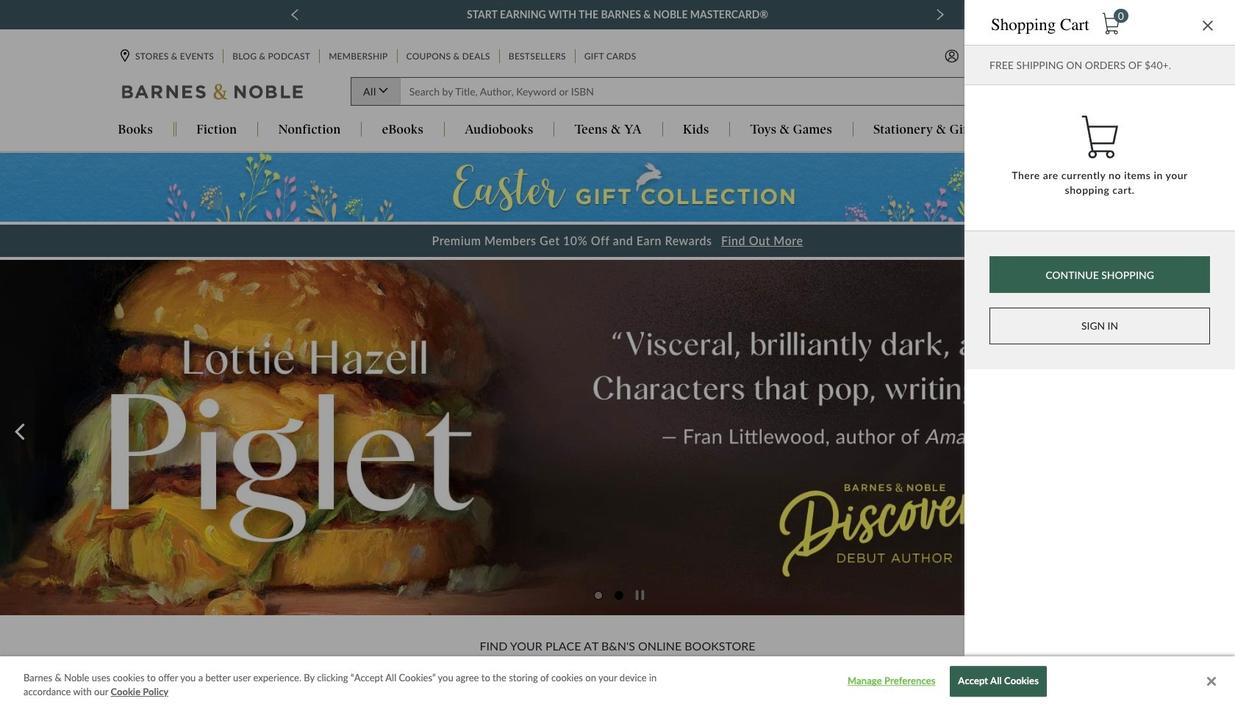 Task type: describe. For each thing, give the bounding box(es) containing it.
easter gift collection - shop now image
[[0, 153, 1235, 222]]

cart image
[[1101, 13, 1121, 35]]

previous slide / item image
[[291, 9, 299, 21]]

next slide / item image
[[936, 9, 944, 21]]



Task type: locate. For each thing, give the bounding box(es) containing it.
privacy alert dialog
[[0, 657, 1235, 708]]

main content
[[0, 153, 1235, 708]]

visceral, brilliantly dark, and so smart... characters that pop, writing you could eat. --fran littlewood, author of amazing grace adams image
[[0, 214, 1235, 662]]

logo image
[[122, 83, 304, 104]]

None field
[[400, 78, 981, 106]]

nook press cart image
[[1081, 115, 1118, 160]]



Task type: vqa. For each thing, say whether or not it's contained in the screenshot.
Series in Three-Inch Teeth (Joe Pickett Series #24) by C. J. Box
no



